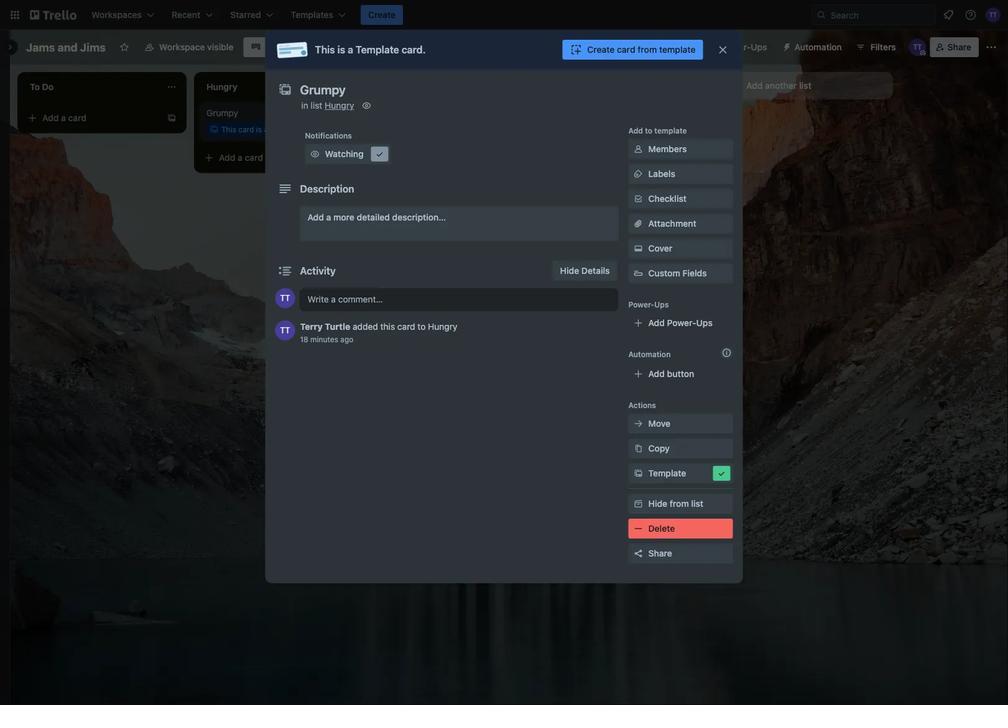 Task type: locate. For each thing, give the bounding box(es) containing it.
sm image inside the move link
[[632, 418, 645, 430]]

this down grumpy
[[221, 125, 236, 134]]

1 horizontal spatial hide
[[648, 499, 667, 509]]

0 vertical spatial add a card button
[[22, 108, 162, 128]]

copy
[[648, 444, 670, 454]]

2 horizontal spatial power-
[[722, 42, 751, 52]]

template up members
[[654, 126, 687, 135]]

1 vertical spatial share button
[[628, 544, 733, 564]]

this right board
[[315, 44, 335, 56]]

create inside "button"
[[587, 44, 615, 55]]

template left power-ups button
[[659, 44, 696, 55]]

0 horizontal spatial hide
[[560, 266, 579, 276]]

template down create button at the top of the page
[[356, 44, 399, 56]]

more
[[333, 212, 354, 223]]

sm image for delete
[[632, 523, 645, 535]]

this for this card is a template.
[[221, 125, 236, 134]]

share button
[[930, 37, 979, 57], [628, 544, 733, 564]]

0 horizontal spatial share button
[[628, 544, 733, 564]]

list right another
[[799, 81, 811, 91]]

2 vertical spatial list
[[691, 499, 703, 509]]

sm image down the 'actions'
[[632, 418, 645, 430]]

1 horizontal spatial ups
[[696, 318, 713, 328]]

1 vertical spatial terry turtle (terryturtle) image
[[275, 321, 295, 341]]

0 vertical spatial template
[[659, 44, 696, 55]]

hungry
[[325, 100, 354, 111], [428, 322, 457, 332]]

1 vertical spatial template
[[648, 469, 686, 479]]

board
[[265, 42, 289, 52]]

sm image inside the automation button
[[777, 37, 795, 55]]

add button button
[[628, 364, 733, 384]]

sm image left labels
[[632, 168, 645, 180]]

0 horizontal spatial add a card button
[[22, 108, 162, 128]]

sm image inside members link
[[632, 143, 645, 155]]

0 horizontal spatial terry turtle (terryturtle) image
[[909, 39, 926, 56]]

automation down search image
[[795, 42, 842, 52]]

share
[[948, 42, 971, 52], [648, 549, 672, 559]]

sm image inside template button
[[716, 468, 728, 480]]

1 horizontal spatial power-
[[667, 318, 696, 328]]

0 vertical spatial create
[[368, 10, 396, 20]]

sm image for watching
[[309, 148, 321, 160]]

1 vertical spatial create
[[587, 44, 615, 55]]

sm image for template
[[632, 468, 645, 480]]

1 vertical spatial list
[[311, 100, 322, 111]]

0 vertical spatial power-ups
[[722, 42, 767, 52]]

sm image for automation
[[777, 37, 795, 55]]

ups
[[751, 42, 767, 52], [654, 300, 669, 309], [696, 318, 713, 328]]

hide left the details
[[560, 266, 579, 276]]

share down the delete
[[648, 549, 672, 559]]

sm image left copy
[[632, 443, 645, 455]]

share for the top share button
[[948, 42, 971, 52]]

customize views image
[[303, 41, 315, 53]]

0 vertical spatial is
[[337, 44, 345, 56]]

sm image inside hide from list link
[[632, 498, 645, 511]]

template
[[356, 44, 399, 56], [648, 469, 686, 479]]

hungry up notifications
[[325, 100, 354, 111]]

2 horizontal spatial list
[[799, 81, 811, 91]]

add a card button
[[22, 108, 162, 128], [199, 148, 338, 168]]

1 horizontal spatial list
[[691, 499, 703, 509]]

1 horizontal spatial hungry
[[428, 322, 457, 332]]

1 vertical spatial add a card
[[219, 153, 263, 163]]

in list hungry
[[301, 100, 354, 111]]

1 vertical spatial hungry
[[428, 322, 457, 332]]

hide for hide from list
[[648, 499, 667, 509]]

power-
[[722, 42, 751, 52], [628, 300, 654, 309], [667, 318, 696, 328]]

0 vertical spatial power-
[[722, 42, 751, 52]]

sm image
[[777, 37, 795, 55], [360, 100, 373, 112], [309, 148, 321, 160], [373, 148, 386, 160], [632, 243, 645, 255], [632, 443, 645, 455], [716, 468, 728, 480], [632, 498, 645, 511], [632, 523, 645, 535]]

4 sm image from the top
[[632, 418, 645, 430]]

1 vertical spatial share
[[648, 549, 672, 559]]

list up the delete link
[[691, 499, 703, 509]]

1 vertical spatial add a card button
[[199, 148, 338, 168]]

share button down the 0 notifications icon
[[930, 37, 979, 57]]

is right the customize views image
[[337, 44, 345, 56]]

0 vertical spatial from
[[638, 44, 657, 55]]

1 sm image from the top
[[632, 143, 645, 155]]

this
[[315, 44, 335, 56], [221, 125, 236, 134]]

button
[[667, 369, 694, 379]]

show menu image
[[985, 41, 998, 53]]

0 horizontal spatial create
[[368, 10, 396, 20]]

labels link
[[628, 164, 733, 184]]

hide details
[[560, 266, 610, 276]]

0 horizontal spatial add a card
[[42, 113, 86, 123]]

0 horizontal spatial to
[[418, 322, 426, 332]]

attachment
[[648, 219, 696, 229]]

0 vertical spatial template
[[356, 44, 399, 56]]

1 vertical spatial this
[[221, 125, 236, 134]]

sm image
[[632, 143, 645, 155], [632, 168, 645, 180], [632, 193, 645, 205], [632, 418, 645, 430], [632, 468, 645, 480]]

power- down "custom fields" button
[[667, 318, 696, 328]]

1 horizontal spatial automation
[[795, 42, 842, 52]]

0 horizontal spatial this
[[221, 125, 236, 134]]

automation up add button on the right
[[628, 350, 671, 359]]

automation
[[795, 42, 842, 52], [628, 350, 671, 359]]

hide
[[560, 266, 579, 276], [648, 499, 667, 509]]

0 horizontal spatial is
[[256, 125, 262, 134]]

sm image left checklist
[[632, 193, 645, 205]]

0 vertical spatial share
[[948, 42, 971, 52]]

a
[[348, 44, 353, 56], [61, 113, 66, 123], [264, 125, 268, 134], [238, 153, 242, 163], [326, 212, 331, 223]]

share button down the delete link
[[628, 544, 733, 564]]

1 vertical spatial from
[[670, 499, 689, 509]]

2 terry turtle (terryturtle) image from the top
[[275, 321, 295, 341]]

add a card for create from template… image
[[219, 153, 263, 163]]

terry turtle (terryturtle) image right open information menu icon
[[986, 7, 1001, 22]]

sm image up another
[[777, 37, 795, 55]]

0 vertical spatial add a card
[[42, 113, 86, 123]]

0 vertical spatial terry turtle (terryturtle) image
[[275, 289, 295, 308]]

to right this
[[418, 322, 426, 332]]

0 horizontal spatial power-
[[628, 300, 654, 309]]

hide from list
[[648, 499, 703, 509]]

1 horizontal spatial share button
[[930, 37, 979, 57]]

cover link
[[628, 239, 733, 259]]

create for create card from template
[[587, 44, 615, 55]]

1 horizontal spatial is
[[337, 44, 345, 56]]

1 horizontal spatial this
[[315, 44, 335, 56]]

sm image inside cover link
[[632, 243, 645, 255]]

template button
[[628, 464, 733, 484]]

2 horizontal spatial ups
[[751, 42, 767, 52]]

card
[[617, 44, 635, 55], [68, 113, 86, 123], [238, 125, 254, 134], [245, 153, 263, 163], [397, 322, 415, 332]]

hide inside hide details link
[[560, 266, 579, 276]]

share left show menu image
[[948, 42, 971, 52]]

power- down custom
[[628, 300, 654, 309]]

add another list
[[746, 81, 811, 91]]

add power-ups link
[[628, 313, 733, 333]]

1 vertical spatial power-
[[628, 300, 654, 309]]

0 horizontal spatial share
[[648, 549, 672, 559]]

hide inside hide from list link
[[648, 499, 667, 509]]

hungry inside terry turtle added this card to hungry 18 minutes ago
[[428, 322, 457, 332]]

custom
[[648, 268, 680, 279]]

0 horizontal spatial hungry
[[325, 100, 354, 111]]

1 horizontal spatial share
[[948, 42, 971, 52]]

this
[[380, 322, 395, 332]]

watching button
[[305, 144, 391, 164]]

cover
[[648, 243, 672, 254]]

terry turtle (terryturtle) image
[[986, 7, 1001, 22], [909, 39, 926, 56]]

0 vertical spatial ups
[[751, 42, 767, 52]]

fields
[[683, 268, 707, 279]]

3 sm image from the top
[[632, 193, 645, 205]]

from inside "button"
[[638, 44, 657, 55]]

0 vertical spatial automation
[[795, 42, 842, 52]]

1 horizontal spatial template
[[648, 469, 686, 479]]

18 minutes ago link
[[300, 335, 353, 344]]

0 vertical spatial to
[[645, 126, 652, 135]]

1 horizontal spatial power-ups
[[722, 42, 767, 52]]

1 vertical spatial power-ups
[[628, 300, 669, 309]]

0 vertical spatial hungry
[[325, 100, 354, 111]]

ups inside button
[[751, 42, 767, 52]]

1 vertical spatial automation
[[628, 350, 671, 359]]

to up members
[[645, 126, 652, 135]]

5 sm image from the top
[[632, 468, 645, 480]]

0 horizontal spatial list
[[311, 100, 322, 111]]

1 horizontal spatial add a card button
[[199, 148, 338, 168]]

terry turtle (terryturtle) image right filters
[[909, 39, 926, 56]]

sm image inside labels link
[[632, 168, 645, 180]]

power-ups up add another list
[[722, 42, 767, 52]]

1 vertical spatial hide
[[648, 499, 667, 509]]

sm image inside copy link
[[632, 443, 645, 455]]

template down copy
[[648, 469, 686, 479]]

ups up the add power-ups
[[654, 300, 669, 309]]

add a card
[[42, 113, 86, 123], [219, 153, 263, 163]]

1 vertical spatial ups
[[654, 300, 669, 309]]

checklist
[[648, 194, 687, 204]]

0 horizontal spatial from
[[638, 44, 657, 55]]

sm image for hide from list
[[632, 498, 645, 511]]

filters
[[871, 42, 896, 52]]

2 sm image from the top
[[632, 168, 645, 180]]

is down grumpy link
[[256, 125, 262, 134]]

description
[[300, 183, 354, 195]]

create inside button
[[368, 10, 396, 20]]

another
[[765, 81, 797, 91]]

hide up the delete
[[648, 499, 667, 509]]

template
[[659, 44, 696, 55], [654, 126, 687, 135]]

create card from template
[[587, 44, 696, 55]]

sm image down copy link
[[716, 468, 728, 480]]

power-ups down custom
[[628, 300, 669, 309]]

sm image down copy link
[[632, 468, 645, 480]]

0 vertical spatial hide
[[560, 266, 579, 276]]

members
[[648, 144, 687, 154]]

to inside terry turtle added this card to hungry 18 minutes ago
[[418, 322, 426, 332]]

details
[[581, 266, 610, 276]]

this for this is a template card.
[[315, 44, 335, 56]]

1 horizontal spatial add a card
[[219, 153, 263, 163]]

0 vertical spatial list
[[799, 81, 811, 91]]

hungry down write a comment text field
[[428, 322, 457, 332]]

create card from template button
[[562, 40, 703, 60]]

watching
[[325, 149, 364, 159]]

automation inside button
[[795, 42, 842, 52]]

ups up add another list
[[751, 42, 767, 52]]

workspace visible button
[[137, 37, 241, 57]]

power- inside button
[[722, 42, 751, 52]]

to
[[645, 126, 652, 135], [418, 322, 426, 332]]

sm image down add to template
[[632, 143, 645, 155]]

terry turtle (terryturtle) image
[[275, 289, 295, 308], [275, 321, 295, 341]]

0 horizontal spatial automation
[[628, 350, 671, 359]]

1 horizontal spatial create
[[587, 44, 615, 55]]

1 vertical spatial terry turtle (terryturtle) image
[[909, 39, 926, 56]]

sm image left the delete
[[632, 523, 645, 535]]

add inside add power-ups link
[[648, 318, 665, 328]]

sm image for cover
[[632, 243, 645, 255]]

1 horizontal spatial to
[[645, 126, 652, 135]]

list for add another list
[[799, 81, 811, 91]]

add
[[746, 81, 763, 91], [42, 113, 59, 123], [628, 126, 643, 135], [219, 153, 235, 163], [308, 212, 324, 223], [648, 318, 665, 328], [648, 369, 665, 379]]

list
[[799, 81, 811, 91], [311, 100, 322, 111], [691, 499, 703, 509]]

ups down fields
[[696, 318, 713, 328]]

power-ups
[[722, 42, 767, 52], [628, 300, 669, 309]]

sm image left hide from list
[[632, 498, 645, 511]]

None text field
[[294, 78, 704, 101]]

workspace visible
[[159, 42, 234, 52]]

1 horizontal spatial terry turtle (terryturtle) image
[[986, 7, 1001, 22]]

2 vertical spatial power-
[[667, 318, 696, 328]]

create
[[368, 10, 396, 20], [587, 44, 615, 55]]

1 vertical spatial to
[[418, 322, 426, 332]]

power- up add another list
[[722, 42, 751, 52]]

add a card for create from template… icon
[[42, 113, 86, 123]]

sm image down notifications
[[309, 148, 321, 160]]

card inside terry turtle added this card to hungry 18 minutes ago
[[397, 322, 415, 332]]

sm image inside checklist link
[[632, 193, 645, 205]]

add another list button
[[724, 72, 893, 100]]

sm image inside template button
[[632, 468, 645, 480]]

is
[[337, 44, 345, 56], [256, 125, 262, 134]]

turtle
[[325, 322, 350, 332]]

list right in
[[311, 100, 322, 111]]

sm image left cover
[[632, 243, 645, 255]]

hungry link
[[325, 100, 354, 111]]

create from template… image
[[343, 153, 353, 163]]

sm image inside the delete link
[[632, 523, 645, 535]]

list for hide from list
[[691, 499, 703, 509]]

list inside button
[[799, 81, 811, 91]]

0 vertical spatial this
[[315, 44, 335, 56]]

from
[[638, 44, 657, 55], [670, 499, 689, 509]]



Task type: vqa. For each thing, say whether or not it's contained in the screenshot.
Move Link
yes



Task type: describe. For each thing, give the bounding box(es) containing it.
jams
[[26, 40, 55, 54]]

automation button
[[777, 37, 849, 57]]

open information menu image
[[965, 9, 977, 21]]

add a card button for create from template… image
[[199, 148, 338, 168]]

add button
[[648, 369, 694, 379]]

jims
[[80, 40, 106, 54]]

activity
[[300, 265, 336, 277]]

detailed
[[357, 212, 390, 223]]

create button
[[361, 5, 403, 25]]

add inside add button button
[[648, 369, 665, 379]]

hide from list link
[[628, 494, 733, 514]]

notifications
[[305, 131, 352, 140]]

0 horizontal spatial power-ups
[[628, 300, 669, 309]]

description…
[[392, 212, 446, 223]]

card inside the 'create card from template' "button"
[[617, 44, 635, 55]]

card.
[[402, 44, 426, 56]]

switch to… image
[[9, 9, 21, 21]]

primary element
[[0, 0, 1008, 30]]

0 vertical spatial share button
[[930, 37, 979, 57]]

add a more detailed description…
[[308, 212, 446, 223]]

1 terry turtle (terryturtle) image from the top
[[275, 289, 295, 308]]

delete
[[648, 524, 675, 534]]

sm image for move
[[632, 418, 645, 430]]

custom fields
[[648, 268, 707, 279]]

sm image for copy
[[632, 443, 645, 455]]

filters button
[[852, 37, 900, 57]]

1 horizontal spatial from
[[670, 499, 689, 509]]

custom fields button
[[628, 267, 733, 280]]

minutes
[[310, 335, 338, 344]]

search image
[[817, 10, 827, 20]]

hide for hide details
[[560, 266, 579, 276]]

0 horizontal spatial ups
[[654, 300, 669, 309]]

move
[[648, 419, 670, 429]]

Board name text field
[[20, 37, 112, 57]]

star or unstar board image
[[119, 42, 129, 52]]

add a more detailed description… link
[[300, 206, 618, 241]]

this card is a template.
[[221, 125, 303, 134]]

0 notifications image
[[941, 7, 956, 22]]

template.
[[270, 125, 303, 134]]

Write a comment text field
[[300, 289, 618, 311]]

terry
[[300, 322, 323, 332]]

Search field
[[827, 6, 935, 24]]

in
[[301, 100, 308, 111]]

create from template… image
[[167, 113, 177, 123]]

2 vertical spatial ups
[[696, 318, 713, 328]]

members link
[[628, 139, 733, 159]]

1 vertical spatial is
[[256, 125, 262, 134]]

18
[[300, 335, 308, 344]]

jams and jims
[[26, 40, 106, 54]]

visible
[[207, 42, 234, 52]]

terry turtle added this card to hungry 18 minutes ago
[[300, 322, 457, 344]]

sm image for labels
[[632, 168, 645, 180]]

copy link
[[628, 439, 733, 459]]

add inside add another list button
[[746, 81, 763, 91]]

sm image for checklist
[[632, 193, 645, 205]]

workspace
[[159, 42, 205, 52]]

move link
[[628, 414, 733, 434]]

template inside "button"
[[659, 44, 696, 55]]

power-ups inside button
[[722, 42, 767, 52]]

labels
[[648, 169, 675, 179]]

grumpy link
[[206, 107, 351, 119]]

delete link
[[628, 519, 733, 539]]

1 vertical spatial template
[[654, 126, 687, 135]]

sm image for members
[[632, 143, 645, 155]]

sm image right hungry link
[[360, 100, 373, 112]]

share for the bottommost share button
[[648, 549, 672, 559]]

add a card button for create from template… icon
[[22, 108, 162, 128]]

grumpy
[[206, 108, 238, 118]]

ago
[[340, 335, 353, 344]]

add power-ups
[[648, 318, 713, 328]]

0 horizontal spatial template
[[356, 44, 399, 56]]

power-ups button
[[697, 37, 775, 57]]

added
[[353, 322, 378, 332]]

sm image right create from template… image
[[373, 148, 386, 160]]

board link
[[243, 37, 296, 57]]

0 vertical spatial terry turtle (terryturtle) image
[[986, 7, 1001, 22]]

attachment button
[[628, 214, 733, 234]]

actions
[[628, 401, 656, 410]]

checklist link
[[628, 189, 733, 209]]

add inside add a more detailed description… link
[[308, 212, 324, 223]]

add to template
[[628, 126, 687, 135]]

template inside button
[[648, 469, 686, 479]]

this is a template card.
[[315, 44, 426, 56]]

create for create
[[368, 10, 396, 20]]

and
[[58, 40, 78, 54]]

hide details link
[[553, 261, 617, 281]]



